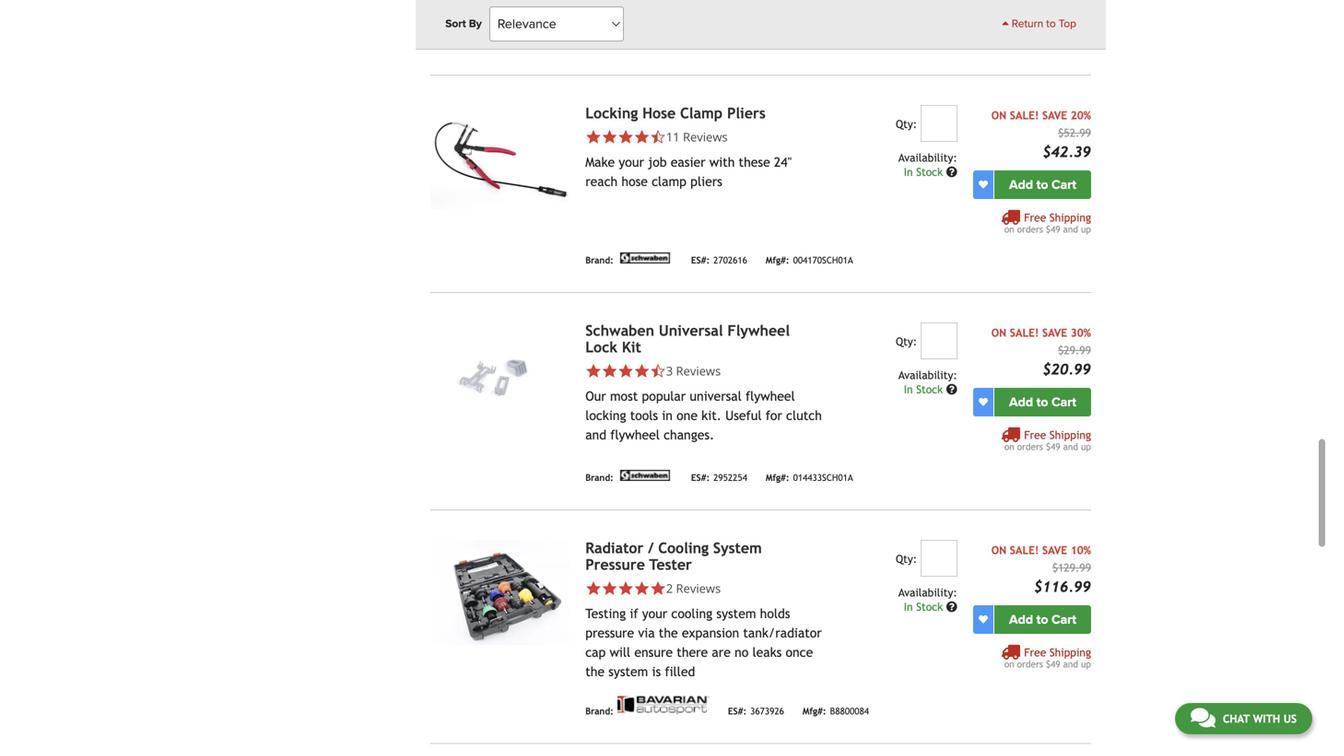 Task type: vqa. For each thing, say whether or not it's contained in the screenshot.
comments icon corresponding to Live
no



Task type: locate. For each thing, give the bounding box(es) containing it.
orders
[[1017, 224, 1043, 234], [1017, 441, 1043, 452], [1017, 659, 1043, 669]]

to for $116.99
[[1036, 612, 1048, 627]]

add to cart button down $42.39
[[994, 170, 1091, 199]]

3 qty: from the top
[[896, 552, 917, 565]]

on left 30%
[[991, 326, 1007, 339]]

locking hose clamp pliers link
[[585, 104, 766, 121]]

2 sale! from the top
[[1010, 326, 1039, 339]]

es#: left 2952254
[[691, 472, 710, 483]]

add down on sale!                         save 30% $29.99 $20.99
[[1009, 394, 1033, 410]]

leaks
[[752, 645, 782, 660]]

qty:
[[896, 117, 917, 130], [896, 335, 917, 348], [896, 552, 917, 565]]

is
[[652, 664, 661, 679]]

half star image up popular
[[650, 363, 666, 379]]

chat
[[1223, 712, 1250, 725]]

2 vertical spatial $49
[[1046, 659, 1060, 669]]

and down $20.99
[[1063, 441, 1078, 452]]

1 vertical spatial question circle image
[[946, 384, 957, 395]]

3 sale! from the top
[[1010, 544, 1039, 556]]

add to cart for $20.99
[[1009, 394, 1076, 410]]

will
[[610, 645, 631, 660]]

free for $116.99
[[1024, 646, 1046, 659]]

1 vertical spatial on
[[991, 326, 1007, 339]]

3 in from the top
[[904, 600, 913, 613]]

2 vertical spatial cart
[[1052, 612, 1076, 627]]

save for $20.99
[[1042, 326, 1067, 339]]

0 vertical spatial in
[[904, 165, 913, 178]]

free down $20.99
[[1024, 428, 1046, 441]]

0 vertical spatial your
[[619, 155, 644, 169]]

mfg#: for schwaben universal flywheel lock kit
[[766, 472, 789, 483]]

clamp
[[652, 174, 687, 189]]

the right via
[[659, 626, 678, 640]]

es#: left 3236244
[[691, 37, 710, 48]]

brand: for schwaben
[[585, 472, 614, 483]]

2 vertical spatial add to cart button
[[994, 605, 1091, 634]]

3 in stock from the top
[[904, 600, 946, 613]]

1 vertical spatial availability:
[[898, 368, 957, 381]]

schwaben
[[585, 322, 654, 339]]

save left the 20%
[[1042, 109, 1067, 121]]

half star image down hose
[[650, 129, 666, 145]]

star image up our
[[585, 363, 602, 379]]

add to cart button for $116.99
[[994, 605, 1091, 634]]

shipping down $42.39
[[1050, 211, 1091, 224]]

1 qty: from the top
[[896, 117, 917, 130]]

save inside on sale!                         save 10% $129.99 $116.99
[[1042, 544, 1067, 556]]

on inside on sale!                         save 30% $29.99 $20.99
[[991, 326, 1007, 339]]

shipping
[[1050, 3, 1091, 15], [1050, 211, 1091, 224], [1050, 428, 1091, 441], [1050, 646, 1091, 659]]

2 reviews link
[[585, 580, 824, 597], [666, 580, 721, 597]]

reviews for flywheel
[[676, 362, 721, 379]]

2 add to cart button from the top
[[994, 388, 1091, 416]]

1 cart from the top
[[1052, 177, 1076, 192]]

2 free shipping on orders $49 and up from the top
[[1004, 428, 1091, 452]]

4 shipping from the top
[[1050, 646, 1091, 659]]

3 add to wish list image from the top
[[979, 615, 988, 624]]

add to cart for $42.39
[[1009, 177, 1076, 192]]

3 add to cart from the top
[[1009, 612, 1076, 627]]

orders for $116.99
[[1017, 659, 1043, 669]]

2 add to cart from the top
[[1009, 394, 1076, 410]]

flywheel down tools
[[610, 427, 660, 442]]

1 in from the top
[[904, 165, 913, 178]]

most
[[610, 389, 638, 403]]

schwaben - corporate logo image for schwaben
[[617, 470, 673, 481]]

1 horizontal spatial flywheel
[[746, 389, 795, 403]]

2 vertical spatial save
[[1042, 544, 1067, 556]]

save up $129.99
[[1042, 544, 1067, 556]]

1 add to cart from the top
[[1009, 177, 1076, 192]]

the down cap
[[585, 664, 605, 679]]

schwaben universal flywheel lock kit
[[585, 322, 790, 356]]

2 availability: from the top
[[898, 368, 957, 381]]

schwaben - corporate logo image up hose
[[617, 35, 673, 46]]

0 vertical spatial in stock
[[904, 165, 946, 178]]

1 vertical spatial $49
[[1046, 441, 1060, 452]]

orders down $116.99
[[1017, 659, 1043, 669]]

availability:
[[898, 151, 957, 164], [898, 368, 957, 381], [898, 586, 957, 599]]

holds
[[760, 606, 790, 621]]

1 11 reviews link from the left
[[585, 128, 824, 145]]

1 on from the top
[[1004, 224, 1014, 234]]

1 vertical spatial reviews
[[676, 362, 721, 379]]

2 shipping from the top
[[1050, 211, 1091, 224]]

and
[[1063, 224, 1078, 234], [585, 427, 606, 442], [1063, 441, 1078, 452], [1063, 659, 1078, 669]]

orders down $20.99
[[1017, 441, 1043, 452]]

0 vertical spatial up
[[1081, 224, 1091, 234]]

add down on sale!                         save 20% $52.99 $42.39
[[1009, 177, 1033, 192]]

orders for $20.99
[[1017, 441, 1043, 452]]

bav auto tools - corporate logo image
[[617, 696, 709, 715]]

add to wish list image
[[979, 180, 988, 189], [979, 397, 988, 407], [979, 615, 988, 624]]

1 orders from the top
[[1017, 224, 1043, 234]]

1 vertical spatial save
[[1042, 326, 1067, 339]]

1 vertical spatial add to cart
[[1009, 394, 1076, 410]]

1 vertical spatial cart
[[1052, 394, 1076, 410]]

2 on from the top
[[991, 326, 1007, 339]]

star image down locking
[[618, 129, 634, 145]]

1 save from the top
[[1042, 109, 1067, 121]]

3 question circle image from the top
[[946, 601, 957, 612]]

es#: for clamp
[[691, 255, 710, 265]]

up down $116.99
[[1081, 659, 1091, 669]]

shipping down $116.99
[[1050, 646, 1091, 659]]

2 vertical spatial add to cart
[[1009, 612, 1076, 627]]

2 on from the top
[[1004, 441, 1014, 452]]

11
[[666, 128, 680, 145]]

0 horizontal spatial the
[[585, 664, 605, 679]]

1 free from the top
[[1024, 3, 1046, 15]]

on left the 20%
[[991, 109, 1007, 121]]

2 vertical spatial add to wish list image
[[979, 615, 988, 624]]

your up hose
[[619, 155, 644, 169]]

on for $42.39
[[991, 109, 1007, 121]]

2 vertical spatial in
[[904, 600, 913, 613]]

30%
[[1071, 326, 1091, 339]]

schwaben - corporate logo image down changes.
[[617, 470, 673, 481]]

2 question circle image from the top
[[946, 384, 957, 395]]

1 $49 from the top
[[1046, 224, 1060, 234]]

0 vertical spatial add to cart button
[[994, 170, 1091, 199]]

stock
[[916, 165, 943, 178], [916, 383, 943, 396], [916, 600, 943, 613]]

11 reviews link
[[585, 128, 824, 145], [666, 128, 728, 145]]

with inside make your job easier with these 24" reach hose clamp pliers
[[709, 155, 735, 169]]

free up return to top 'link'
[[1024, 3, 1046, 15]]

question circle image
[[946, 166, 957, 177], [946, 384, 957, 395], [946, 601, 957, 612]]

star image down locking
[[602, 129, 618, 145]]

1 vertical spatial in
[[904, 383, 913, 396]]

3 cart from the top
[[1052, 612, 1076, 627]]

24"
[[774, 155, 792, 169]]

star image
[[602, 129, 618, 145], [585, 363, 602, 379], [602, 363, 618, 379], [618, 363, 634, 379], [585, 580, 602, 597], [618, 580, 634, 597], [634, 580, 650, 597], [650, 580, 666, 597]]

and down $42.39
[[1063, 224, 1078, 234]]

testing
[[585, 606, 626, 621]]

add down on sale!                         save 10% $129.99 $116.99 on the right bottom of the page
[[1009, 612, 1033, 627]]

0 horizontal spatial with
[[709, 155, 735, 169]]

add to cart down $42.39
[[1009, 177, 1076, 192]]

schwaben - corporate logo image
[[617, 35, 673, 46], [617, 252, 673, 263], [617, 470, 673, 481]]

3 on from the top
[[991, 544, 1007, 556]]

2 cart from the top
[[1052, 394, 1076, 410]]

es#: for cooling
[[728, 706, 747, 717]]

0 vertical spatial with
[[709, 155, 735, 169]]

cart for $116.99
[[1052, 612, 1076, 627]]

1 vertical spatial schwaben - corporate logo image
[[617, 252, 673, 263]]

sale!
[[1010, 109, 1039, 121], [1010, 326, 1039, 339], [1010, 544, 1039, 556]]

question circle image for $42.39
[[946, 166, 957, 177]]

1 vertical spatial your
[[642, 606, 667, 621]]

2 vertical spatial in stock
[[904, 600, 946, 613]]

0 vertical spatial save
[[1042, 109, 1067, 121]]

4 brand: from the top
[[585, 706, 614, 717]]

2 in stock from the top
[[904, 383, 946, 396]]

1 vertical spatial half star image
[[650, 363, 666, 379]]

star image
[[585, 129, 602, 145], [618, 129, 634, 145], [634, 129, 650, 145], [634, 363, 650, 379], [602, 580, 618, 597]]

3 on from the top
[[1004, 659, 1014, 669]]

to down $42.39
[[1036, 177, 1048, 192]]

tank/radiator
[[743, 626, 822, 640]]

3 availability: from the top
[[898, 586, 957, 599]]

0 vertical spatial reviews
[[683, 128, 728, 145]]

2 3 reviews link from the left
[[666, 362, 721, 379]]

3
[[666, 362, 673, 379]]

half star image for hose
[[650, 129, 666, 145]]

availability: for $20.99
[[898, 368, 957, 381]]

es#: for flywheel
[[691, 472, 710, 483]]

1 vertical spatial add
[[1009, 394, 1033, 410]]

0 vertical spatial system
[[716, 606, 756, 621]]

brand: up locking
[[585, 37, 614, 48]]

2 schwaben - corporate logo image from the top
[[617, 252, 673, 263]]

flywheel up for
[[746, 389, 795, 403]]

orders for $42.39
[[1017, 224, 1043, 234]]

cart down $20.99
[[1052, 394, 1076, 410]]

make
[[585, 155, 615, 169]]

2 vertical spatial on
[[1004, 659, 1014, 669]]

free shipping on orders $49 and up down $116.99
[[1004, 646, 1091, 669]]

up for $116.99
[[1081, 659, 1091, 669]]

2 vertical spatial qty:
[[896, 552, 917, 565]]

2 vertical spatial stock
[[916, 600, 943, 613]]

add to cart
[[1009, 177, 1076, 192], [1009, 394, 1076, 410], [1009, 612, 1076, 627]]

3 schwaben - corporate logo image from the top
[[617, 470, 673, 481]]

flywheel
[[746, 389, 795, 403], [610, 427, 660, 442]]

mfg#: left 004170sch01a
[[766, 255, 789, 265]]

0 vertical spatial $49
[[1046, 224, 1060, 234]]

0 vertical spatial sale!
[[1010, 109, 1039, 121]]

star image up if in the bottom of the page
[[634, 580, 650, 597]]

cart down $42.39
[[1052, 177, 1076, 192]]

2 vertical spatial schwaben - corporate logo image
[[617, 470, 673, 481]]

2 add from the top
[[1009, 394, 1033, 410]]

1 half star image from the top
[[650, 129, 666, 145]]

2 stock from the top
[[916, 383, 943, 396]]

1 horizontal spatial system
[[716, 606, 756, 621]]

sale! left the 20%
[[1010, 109, 1039, 121]]

sale! inside on sale!                         save 20% $52.99 $42.39
[[1010, 109, 1039, 121]]

free shipping on orders $49 and up down $20.99
[[1004, 428, 1091, 452]]

3 stock from the top
[[916, 600, 943, 613]]

sale! up $116.99
[[1010, 544, 1039, 556]]

3 add from the top
[[1009, 612, 1033, 627]]

2 vertical spatial sale!
[[1010, 544, 1039, 556]]

free down $42.39
[[1024, 211, 1046, 224]]

reviews right '3'
[[676, 362, 721, 379]]

universal
[[690, 389, 742, 403]]

es#: left 3673926
[[728, 706, 747, 717]]

add to cart button for $20.99
[[994, 388, 1091, 416]]

brand: down cap
[[585, 706, 614, 717]]

star image inside 2 reviews link
[[602, 580, 618, 597]]

3 up from the top
[[1081, 659, 1091, 669]]

in for $116.99
[[904, 600, 913, 613]]

shipping down $20.99
[[1050, 428, 1091, 441]]

3 free from the top
[[1024, 428, 1046, 441]]

reviews
[[683, 128, 728, 145], [676, 362, 721, 379], [676, 580, 721, 597]]

cart down $116.99
[[1052, 612, 1076, 627]]

1 stock from the top
[[916, 165, 943, 178]]

3 orders from the top
[[1017, 659, 1043, 669]]

with
[[709, 155, 735, 169], [1253, 712, 1280, 725]]

es#:
[[691, 37, 710, 48], [691, 255, 710, 265], [691, 472, 710, 483], [728, 706, 747, 717]]

es#2952254 - 014433sch01a - schwaben universal flywheel lock kit - our most popular universal flywheel locking tools in one kit. useful for clutch and flywheel changes. - schwaben - audi bmw volkswagen mercedes benz mini porsche image
[[431, 322, 571, 427]]

es#: left 2702616
[[691, 255, 710, 265]]

free
[[1024, 3, 1046, 15], [1024, 211, 1046, 224], [1024, 428, 1046, 441], [1024, 646, 1046, 659]]

$49
[[1046, 224, 1060, 234], [1046, 441, 1060, 452], [1046, 659, 1060, 669]]

in stock for $20.99
[[904, 383, 946, 396]]

3 reviews
[[666, 362, 721, 379]]

1 vertical spatial up
[[1081, 441, 1091, 452]]

0 vertical spatial orders
[[1017, 224, 1043, 234]]

add for $116.99
[[1009, 612, 1033, 627]]

2 $49 from the top
[[1046, 441, 1060, 452]]

$49 for $20.99
[[1046, 441, 1060, 452]]

$116.99
[[1034, 578, 1091, 595]]

sale! inside on sale!                         save 30% $29.99 $20.99
[[1010, 326, 1039, 339]]

shipping for $20.99
[[1050, 428, 1091, 441]]

2 vertical spatial availability:
[[898, 586, 957, 599]]

2 vertical spatial add
[[1009, 612, 1033, 627]]

1 vertical spatial qty:
[[896, 335, 917, 348]]

brand: up schwaben
[[585, 255, 614, 265]]

brand:
[[585, 37, 614, 48], [585, 255, 614, 265], [585, 472, 614, 483], [585, 706, 614, 717]]

mfg#:
[[766, 37, 789, 48], [766, 255, 789, 265], [766, 472, 789, 483], [803, 706, 826, 717]]

to down $116.99
[[1036, 612, 1048, 627]]

$49 down $42.39
[[1046, 224, 1060, 234]]

1 vertical spatial the
[[585, 664, 605, 679]]

1 add to cart button from the top
[[994, 170, 1091, 199]]

1 vertical spatial add to cart button
[[994, 388, 1091, 416]]

free shipping on orders $49 and up down $42.39
[[1004, 211, 1091, 234]]

free down $116.99
[[1024, 646, 1046, 659]]

2 vertical spatial orders
[[1017, 659, 1043, 669]]

orders down $42.39
[[1017, 224, 1043, 234]]

up down $20.99
[[1081, 441, 1091, 452]]

0 vertical spatial add to cart
[[1009, 177, 1076, 192]]

3 save from the top
[[1042, 544, 1067, 556]]

shipping up top
[[1050, 3, 1091, 15]]

0 vertical spatial on
[[1004, 224, 1014, 234]]

0 vertical spatial cart
[[1052, 177, 1076, 192]]

2 orders from the top
[[1017, 441, 1043, 452]]

mfg#: left 014433sch01a at the bottom of the page
[[766, 472, 789, 483]]

on left 10%
[[991, 544, 1007, 556]]

to down free shipping
[[1046, 17, 1056, 30]]

0 vertical spatial add to wish list image
[[979, 180, 988, 189]]

to down $20.99
[[1036, 394, 1048, 410]]

2 save from the top
[[1042, 326, 1067, 339]]

schwaben - corporate logo image left es#: 2702616
[[617, 252, 673, 263]]

locking
[[585, 408, 626, 423]]

0 vertical spatial qty:
[[896, 117, 917, 130]]

cap
[[585, 645, 606, 660]]

qty: for $116.99
[[896, 552, 917, 565]]

chat with us link
[[1175, 703, 1312, 735]]

0 vertical spatial availability:
[[898, 151, 957, 164]]

lock
[[585, 338, 618, 356]]

with up pliers at top
[[709, 155, 735, 169]]

2 free from the top
[[1024, 211, 1046, 224]]

add for $42.39
[[1009, 177, 1033, 192]]

half star image
[[650, 129, 666, 145], [650, 363, 666, 379]]

0 vertical spatial stock
[[916, 165, 943, 178]]

None number field
[[921, 105, 957, 142], [921, 322, 957, 359], [921, 540, 957, 577], [921, 105, 957, 142], [921, 322, 957, 359], [921, 540, 957, 577]]

and down $116.99
[[1063, 659, 1078, 669]]

up down $42.39
[[1081, 224, 1091, 234]]

sale! left 30%
[[1010, 326, 1039, 339]]

3 $49 from the top
[[1046, 659, 1060, 669]]

on for $20.99
[[1004, 441, 1014, 452]]

0 vertical spatial half star image
[[650, 129, 666, 145]]

and inside our most popular universal flywheel locking tools in one kit. useful for clutch and flywheel changes.
[[585, 427, 606, 442]]

on sale!                         save 30% $29.99 $20.99
[[991, 326, 1091, 378]]

system up expansion
[[716, 606, 756, 621]]

3 add to cart button from the top
[[994, 605, 1091, 634]]

3 reviews link down schwaben universal flywheel lock kit link
[[666, 362, 721, 379]]

2 add to wish list image from the top
[[979, 397, 988, 407]]

system
[[716, 606, 756, 621], [609, 664, 648, 679]]

expansion
[[682, 626, 739, 640]]

1 vertical spatial on
[[1004, 441, 1014, 452]]

2 vertical spatial up
[[1081, 659, 1091, 669]]

1 sale! from the top
[[1010, 109, 1039, 121]]

reviews for cooling
[[676, 580, 721, 597]]

1 2 reviews link from the left
[[585, 580, 824, 597]]

add to cart button down $20.99
[[994, 388, 1091, 416]]

3 reviews link up universal
[[585, 362, 824, 379]]

1 vertical spatial sale!
[[1010, 326, 1039, 339]]

mfg#: for locking hose clamp pliers
[[766, 255, 789, 265]]

sort by
[[445, 17, 482, 30]]

star image down hose
[[634, 129, 650, 145]]

2 up from the top
[[1081, 441, 1091, 452]]

4 free from the top
[[1024, 646, 1046, 659]]

schwaben universal flywheel lock kit link
[[585, 322, 790, 356]]

2
[[666, 580, 673, 597]]

availability: for $116.99
[[898, 586, 957, 599]]

1 add to wish list image from the top
[[979, 180, 988, 189]]

on for $116.99
[[991, 544, 1007, 556]]

star image up the make
[[585, 129, 602, 145]]

$49 down $116.99
[[1046, 659, 1060, 669]]

add
[[1009, 177, 1033, 192], [1009, 394, 1033, 410], [1009, 612, 1033, 627]]

0 vertical spatial schwaben - corporate logo image
[[617, 35, 673, 46]]

1 up from the top
[[1081, 224, 1091, 234]]

cart
[[1052, 177, 1076, 192], [1052, 394, 1076, 410], [1052, 612, 1076, 627]]

1 availability: from the top
[[898, 151, 957, 164]]

free shipping
[[1024, 3, 1091, 15]]

1 vertical spatial system
[[609, 664, 648, 679]]

1 vertical spatial stock
[[916, 383, 943, 396]]

on inside on sale!                         save 20% $52.99 $42.39
[[991, 109, 1007, 121]]

2 qty: from the top
[[896, 335, 917, 348]]

save inside on sale!                         save 20% $52.99 $42.39
[[1042, 109, 1067, 121]]

2 vertical spatial question circle image
[[946, 601, 957, 612]]

mfg#: left b8800084 on the bottom of the page
[[803, 706, 826, 717]]

star image down the pressure
[[602, 580, 618, 597]]

2 vertical spatial on
[[991, 544, 1007, 556]]

2 half star image from the top
[[650, 363, 666, 379]]

1 vertical spatial flywheel
[[610, 427, 660, 442]]

add to cart down $116.99
[[1009, 612, 1076, 627]]

on for $116.99
[[1004, 659, 1014, 669]]

with left us
[[1253, 712, 1280, 725]]

1 vertical spatial in stock
[[904, 383, 946, 396]]

reviews down clamp
[[683, 128, 728, 145]]

1 vertical spatial add to wish list image
[[979, 397, 988, 407]]

shipping for $116.99
[[1050, 646, 1091, 659]]

3 free shipping on orders $49 and up from the top
[[1004, 646, 1091, 669]]

$42.39
[[1043, 143, 1091, 160]]

on inside on sale!                         save 10% $129.99 $116.99
[[991, 544, 1007, 556]]

es#: 2952254
[[691, 472, 747, 483]]

2 vertical spatial free shipping on orders $49 and up
[[1004, 646, 1091, 669]]

1 horizontal spatial the
[[659, 626, 678, 640]]

brand: down locking
[[585, 472, 614, 483]]

023883sch01a
[[793, 37, 853, 48]]

by
[[469, 17, 482, 30]]

hose
[[622, 174, 648, 189]]

the
[[659, 626, 678, 640], [585, 664, 605, 679]]

and down locking
[[585, 427, 606, 442]]

3 reviews link
[[585, 362, 824, 379], [666, 362, 721, 379]]

1 vertical spatial free shipping on orders $49 and up
[[1004, 428, 1091, 452]]

1 on from the top
[[991, 109, 1007, 121]]

system down the will
[[609, 664, 648, 679]]

1 free shipping on orders $49 and up from the top
[[1004, 211, 1091, 234]]

0 vertical spatial on
[[991, 109, 1007, 121]]

mfg#: 023883sch01a
[[766, 37, 853, 48]]

on for $20.99
[[991, 326, 1007, 339]]

free shipping on orders $49 and up
[[1004, 211, 1091, 234], [1004, 428, 1091, 452], [1004, 646, 1091, 669]]

qty: for $42.39
[[896, 117, 917, 130]]

3 brand: from the top
[[585, 472, 614, 483]]

add to wish list image for $20.99
[[979, 397, 988, 407]]

cart for $20.99
[[1052, 394, 1076, 410]]

2 vertical spatial reviews
[[676, 580, 721, 597]]

sale! inside on sale!                         save 10% $129.99 $116.99
[[1010, 544, 1039, 556]]

add to cart button down $116.99
[[994, 605, 1091, 634]]

$49 down $20.99
[[1046, 441, 1060, 452]]

stock for $42.39
[[916, 165, 943, 178]]

1 question circle image from the top
[[946, 166, 957, 177]]

your
[[619, 155, 644, 169], [642, 606, 667, 621]]

question circle image for $116.99
[[946, 601, 957, 612]]

0 vertical spatial add
[[1009, 177, 1033, 192]]

up
[[1081, 224, 1091, 234], [1081, 441, 1091, 452], [1081, 659, 1091, 669]]

reviews up cooling
[[676, 580, 721, 597]]

2 in from the top
[[904, 383, 913, 396]]

1 add from the top
[[1009, 177, 1033, 192]]

radiator
[[585, 539, 644, 556]]

save
[[1042, 109, 1067, 121], [1042, 326, 1067, 339], [1042, 544, 1067, 556]]

your right if in the bottom of the page
[[642, 606, 667, 621]]

to for $42.39
[[1036, 177, 1048, 192]]

2 brand: from the top
[[585, 255, 614, 265]]

1 vertical spatial with
[[1253, 712, 1280, 725]]

0 vertical spatial flywheel
[[746, 389, 795, 403]]

1 vertical spatial orders
[[1017, 441, 1043, 452]]

0 vertical spatial question circle image
[[946, 166, 957, 177]]

save inside on sale!                         save 30% $29.99 $20.99
[[1042, 326, 1067, 339]]

1 in stock from the top
[[904, 165, 946, 178]]

add to cart down $20.99
[[1009, 394, 1076, 410]]

save left 30%
[[1042, 326, 1067, 339]]

3 shipping from the top
[[1050, 428, 1091, 441]]

stock for $20.99
[[916, 383, 943, 396]]

0 vertical spatial free shipping on orders $49 and up
[[1004, 211, 1091, 234]]



Task type: describe. For each thing, give the bounding box(es) containing it.
kit
[[622, 338, 641, 356]]

us
[[1284, 712, 1297, 725]]

free for $42.39
[[1024, 211, 1046, 224]]

mfg#: for radiator / cooling system pressure tester
[[803, 706, 826, 717]]

in stock for $42.39
[[904, 165, 946, 178]]

via
[[638, 626, 655, 640]]

shipping for $42.39
[[1050, 211, 1091, 224]]

your inside make your job easier with these 24" reach hose clamp pliers
[[619, 155, 644, 169]]

0 vertical spatial the
[[659, 626, 678, 640]]

mfg#: b8800084
[[803, 706, 869, 717]]

job
[[648, 155, 667, 169]]

sale! for $116.99
[[1010, 544, 1039, 556]]

testing if your cooling system holds pressure via the expansion tank/radiator cap will ensure there are no leaks once the system is filled
[[585, 606, 822, 679]]

cart for $42.39
[[1052, 177, 1076, 192]]

if
[[630, 606, 638, 621]]

3673926
[[750, 706, 784, 717]]

star image down lock
[[602, 363, 618, 379]]

radiator / cooling system pressure tester
[[585, 539, 762, 573]]

system
[[713, 539, 762, 556]]

and for radiator / cooling system pressure tester
[[1063, 659, 1078, 669]]

0 horizontal spatial system
[[609, 664, 648, 679]]

mfg#: 014433sch01a
[[766, 472, 853, 483]]

es#: 2702616
[[691, 255, 747, 265]]

es#3673926 - b8800084 - radiator / cooling system pressure tester - testing if your cooling system holds pressure via the expansion tank/radiator cap will ensure there are no leaks once the system is filled - bav auto tools - audi bmw volkswagen mercedes benz mini porsche image
[[431, 540, 571, 645]]

cooling
[[658, 539, 709, 556]]

tester
[[649, 556, 692, 573]]

2 11 reviews link from the left
[[666, 128, 728, 145]]

kit.
[[702, 408, 722, 423]]

1 3 reviews link from the left
[[585, 362, 824, 379]]

brand: for radiator
[[585, 706, 614, 717]]

004170sch01a
[[793, 255, 853, 265]]

star image down the pressure
[[618, 580, 634, 597]]

2 2 reviews link from the left
[[666, 580, 721, 597]]

star image up testing
[[585, 580, 602, 597]]

$20.99
[[1043, 361, 1091, 378]]

add to cart for $116.99
[[1009, 612, 1076, 627]]

in for $42.39
[[904, 165, 913, 178]]

star image down tester
[[650, 580, 666, 597]]

star image down kit
[[634, 363, 650, 379]]

top
[[1059, 17, 1076, 30]]

star image down kit
[[618, 363, 634, 379]]

0 horizontal spatial flywheel
[[610, 427, 660, 442]]

in
[[662, 408, 673, 423]]

flywheel
[[728, 322, 790, 339]]

in for $20.99
[[904, 383, 913, 396]]

reviews for clamp
[[683, 128, 728, 145]]

3236244
[[713, 37, 747, 48]]

caret up image
[[1002, 18, 1009, 29]]

11 reviews
[[666, 128, 728, 145]]

free shipping on orders $49 and up for $20.99
[[1004, 428, 1091, 452]]

es#2702616 - 004170sch01a - locking hose clamp pliers - make your job easier with these 24" reach hose clamp pliers - schwaben - audi bmw volkswagen mercedes benz mini porsche image
[[431, 105, 571, 210]]

1 brand: from the top
[[585, 37, 614, 48]]

locking hose clamp pliers
[[585, 104, 766, 121]]

$129.99
[[1052, 561, 1091, 574]]

schwaben - corporate logo image for locking
[[617, 252, 673, 263]]

our
[[585, 389, 606, 403]]

es#: 3673926
[[728, 706, 784, 717]]

save for $116.99
[[1042, 544, 1067, 556]]

once
[[786, 645, 813, 660]]

comments image
[[1191, 707, 1216, 729]]

no
[[735, 645, 749, 660]]

useful
[[725, 408, 762, 423]]

changes.
[[664, 427, 714, 442]]

availability: for $42.39
[[898, 151, 957, 164]]

2702616
[[713, 255, 747, 265]]

$29.99
[[1058, 344, 1091, 356]]

for
[[766, 408, 782, 423]]

are
[[712, 645, 731, 660]]

in stock for $116.99
[[904, 600, 946, 613]]

and for locking hose clamp pliers
[[1063, 224, 1078, 234]]

to inside 'link'
[[1046, 17, 1056, 30]]

up for $42.39
[[1081, 224, 1091, 234]]

up for $20.99
[[1081, 441, 1091, 452]]

mfg#: left 023883sch01a
[[766, 37, 789, 48]]

mfg#: 004170sch01a
[[766, 255, 853, 265]]

on sale!                         save 10% $129.99 $116.99
[[991, 544, 1091, 595]]

reach
[[585, 174, 618, 189]]

pressure
[[585, 626, 634, 640]]

chat with us
[[1223, 712, 1297, 725]]

$52.99
[[1058, 126, 1091, 139]]

add to wish list image for $42.39
[[979, 180, 988, 189]]

$49 for $42.39
[[1046, 224, 1060, 234]]

stock for $116.99
[[916, 600, 943, 613]]

add to cart button for $42.39
[[994, 170, 1091, 199]]

b8800084
[[830, 706, 869, 717]]

there
[[677, 645, 708, 660]]

question circle image for $20.99
[[946, 384, 957, 395]]

locking
[[585, 104, 638, 121]]

return
[[1012, 17, 1043, 30]]

clamp
[[680, 104, 723, 121]]

radiator / cooling system pressure tester link
[[585, 539, 762, 573]]

these
[[739, 155, 770, 169]]

add for $20.99
[[1009, 394, 1033, 410]]

pressure
[[585, 556, 645, 573]]

es#: 3236244
[[691, 37, 747, 48]]

return to top link
[[1002, 16, 1076, 32]]

2 reviews
[[666, 580, 721, 597]]

your inside "testing if your cooling system holds pressure via the expansion tank/radiator cap will ensure there are no leaks once the system is filled"
[[642, 606, 667, 621]]

add to wish list image for $116.99
[[979, 615, 988, 624]]

free shipping on orders $49 and up for $116.99
[[1004, 646, 1091, 669]]

pliers
[[690, 174, 722, 189]]

1 horizontal spatial with
[[1253, 712, 1280, 725]]

$49 for $116.99
[[1046, 659, 1060, 669]]

and for schwaben universal flywheel lock kit
[[1063, 441, 1078, 452]]

1 schwaben - corporate logo image from the top
[[617, 35, 673, 46]]

universal
[[659, 322, 723, 339]]

sale! for $42.39
[[1010, 109, 1039, 121]]

10%
[[1071, 544, 1091, 556]]

qty: for $20.99
[[896, 335, 917, 348]]

to for $20.99
[[1036, 394, 1048, 410]]

20%
[[1071, 109, 1091, 121]]

1 shipping from the top
[[1050, 3, 1091, 15]]

hose
[[642, 104, 676, 121]]

clutch
[[786, 408, 822, 423]]

2952254
[[713, 472, 747, 483]]

on for $42.39
[[1004, 224, 1014, 234]]

free for $20.99
[[1024, 428, 1046, 441]]

ensure
[[634, 645, 673, 660]]

tools
[[630, 408, 658, 423]]

brand: for locking
[[585, 255, 614, 265]]

half star image for universal
[[650, 363, 666, 379]]

on sale!                         save 20% $52.99 $42.39
[[991, 109, 1091, 160]]

save for $42.39
[[1042, 109, 1067, 121]]

/
[[648, 539, 654, 556]]

pliers
[[727, 104, 766, 121]]

easier
[[671, 155, 706, 169]]

sale! for $20.99
[[1010, 326, 1039, 339]]

one
[[677, 408, 698, 423]]

return to top
[[1009, 17, 1076, 30]]

free shipping on orders $49 and up for $42.39
[[1004, 211, 1091, 234]]

014433sch01a
[[793, 472, 853, 483]]



